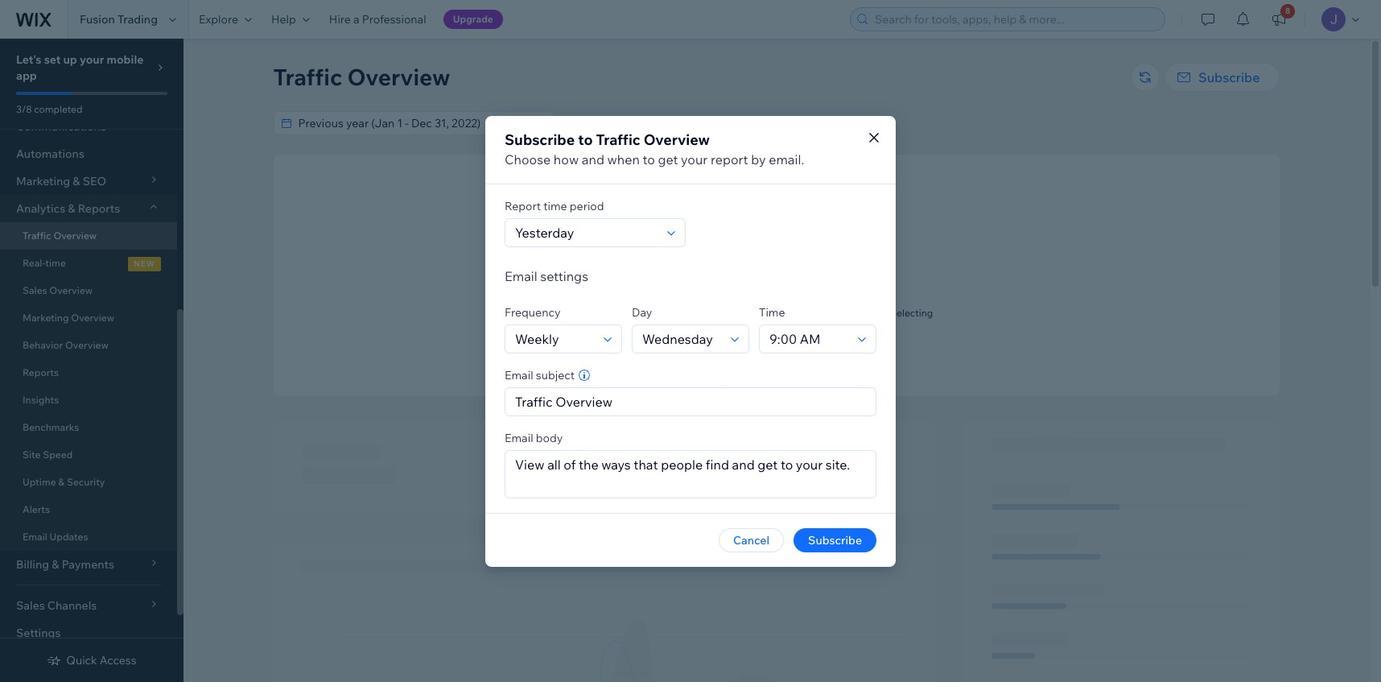 Task type: describe. For each thing, give the bounding box(es) containing it.
1
[[740, 116, 746, 130]]

3/8
[[16, 103, 32, 115]]

enough
[[750, 287, 791, 302]]

trading
[[118, 12, 158, 27]]

any
[[758, 307, 774, 319]]

new
[[134, 258, 155, 269]]

to for previous
[[616, 116, 627, 130]]

email updates
[[23, 531, 88, 543]]

sidebar element
[[0, 0, 184, 682]]

subscribe to traffic overview choose how and when to get your report by email.
[[505, 130, 805, 167]]

cancel button
[[719, 528, 784, 552]]

marketing overview link
[[0, 304, 177, 332]]

compared
[[560, 116, 614, 130]]

site
[[23, 449, 41, 461]]

0 vertical spatial traffic
[[793, 287, 826, 302]]

real-time
[[23, 257, 66, 269]]

sales
[[23, 284, 47, 296]]

explore
[[199, 12, 238, 27]]

overview down the professional
[[347, 63, 451, 91]]

report time period
[[505, 198, 604, 213]]

overview inside subscribe to traffic overview choose how and when to get your report by email.
[[644, 130, 710, 149]]

report
[[711, 151, 749, 167]]

how
[[554, 151, 579, 167]]

0 vertical spatial subscribe button
[[1165, 63, 1280, 92]]

settings
[[16, 626, 61, 640]]

on
[[805, 307, 817, 319]]

email.
[[769, 151, 805, 167]]

email updates link
[[0, 523, 177, 551]]

Search for tools, apps, help & more... field
[[870, 8, 1160, 31]]

Day field
[[638, 325, 726, 352]]

-
[[748, 116, 752, 130]]

looks
[[620, 307, 646, 319]]

Frequency field
[[511, 325, 599, 352]]

site
[[688, 307, 704, 319]]

1 horizontal spatial subscribe
[[809, 533, 862, 547]]

behavior
[[23, 339, 63, 351]]

not enough traffic looks like your site didn't have any traffic on those dates. try selecting another time period.
[[620, 287, 934, 331]]

email for email body
[[505, 430, 534, 445]]

hire for hire a marketing expert
[[724, 347, 743, 359]]

insights link
[[0, 387, 177, 414]]

marketing overview
[[23, 312, 114, 324]]

hire a professional link
[[320, 0, 436, 39]]

not
[[727, 287, 747, 302]]

settings link
[[0, 619, 177, 647]]

by
[[751, 151, 766, 167]]

automations
[[16, 147, 84, 161]]

alerts
[[23, 503, 50, 515]]

real-
[[23, 257, 45, 269]]

choose
[[505, 151, 551, 167]]

to for traffic
[[578, 130, 593, 149]]

expert
[[800, 347, 829, 359]]

0 horizontal spatial reports
[[23, 366, 59, 378]]

(jan
[[714, 116, 738, 130]]

body
[[536, 430, 563, 445]]

dec
[[754, 116, 775, 130]]

time for real-
[[45, 257, 66, 269]]

1 vertical spatial subscribe button
[[794, 528, 877, 552]]

a for marketing
[[745, 347, 750, 359]]

frequency
[[505, 305, 561, 319]]

let's set up your mobile app
[[16, 52, 144, 83]]

sales overview
[[23, 284, 93, 296]]

reports link
[[0, 359, 177, 387]]

reports inside popup button
[[78, 201, 120, 216]]

email body
[[505, 430, 563, 445]]

speed
[[43, 449, 73, 461]]

quick access button
[[47, 653, 137, 668]]

& for uptime
[[58, 476, 65, 488]]

app
[[16, 68, 37, 83]]

quick
[[66, 653, 97, 668]]

overview for marketing overview link
[[71, 312, 114, 324]]

email for email updates
[[23, 531, 47, 543]]

security
[[67, 476, 105, 488]]

& for analytics
[[68, 201, 75, 216]]

analytics & reports
[[16, 201, 120, 216]]

up
[[63, 52, 77, 67]]

set
[[44, 52, 61, 67]]

email for email subject
[[505, 368, 534, 382]]

fusion trading
[[80, 12, 158, 27]]

uptime
[[23, 476, 56, 488]]

subscribe inside subscribe to traffic overview choose how and when to get your report by email.
[[505, 130, 575, 149]]

Report time period field
[[511, 219, 663, 246]]

traffic inside subscribe to traffic overview choose how and when to get your report by email.
[[596, 130, 641, 149]]

previous
[[629, 116, 675, 130]]

0 horizontal spatial period
[[570, 198, 604, 213]]

analytics
[[16, 201, 65, 216]]

a for professional
[[354, 12, 360, 27]]

8 button
[[1262, 0, 1297, 39]]

your inside let's set up your mobile app
[[80, 52, 104, 67]]

uptime & security
[[23, 476, 105, 488]]

settings
[[541, 268, 589, 284]]

overview for sales overview link
[[49, 284, 93, 296]]

those
[[819, 307, 844, 319]]

updates
[[50, 531, 88, 543]]

selecting
[[892, 307, 934, 319]]

3/8 completed
[[16, 103, 82, 115]]

quick access
[[66, 653, 137, 668]]

site speed
[[23, 449, 73, 461]]



Task type: locate. For each thing, give the bounding box(es) containing it.
traffic down 'help' button
[[273, 63, 342, 91]]

traffic down analytics
[[23, 229, 51, 242]]

0 vertical spatial subscribe
[[1199, 69, 1261, 85]]

31,
[[778, 116, 792, 130]]

1 horizontal spatial reports
[[78, 201, 120, 216]]

1 horizontal spatial period
[[677, 116, 712, 130]]

hire down another
[[724, 347, 743, 359]]

insights
[[23, 394, 59, 406]]

traffic overview
[[273, 63, 451, 91], [23, 229, 97, 242]]

have
[[735, 307, 756, 319]]

behavior overview link
[[0, 332, 177, 359]]

overview up the get
[[644, 130, 710, 149]]

0 vertical spatial period
[[677, 116, 712, 130]]

time right the report
[[544, 198, 567, 213]]

period up report time period field
[[570, 198, 604, 213]]

marketing
[[23, 312, 69, 324]]

email left body
[[505, 430, 534, 445]]

a left the professional
[[354, 12, 360, 27]]

traffic left the "on"
[[776, 307, 803, 319]]

0 vertical spatial reports
[[78, 201, 120, 216]]

like
[[649, 307, 664, 319]]

hire inside hire a professional link
[[329, 12, 351, 27]]

& right uptime
[[58, 476, 65, 488]]

Email subject field
[[511, 388, 871, 415]]

access
[[100, 653, 137, 668]]

1 vertical spatial traffic overview
[[23, 229, 97, 242]]

hire inside the hire a marketing expert link
[[724, 347, 743, 359]]

hire a marketing expert link
[[724, 345, 829, 360]]

email settings
[[505, 268, 589, 284]]

1 vertical spatial your
[[681, 151, 708, 167]]

traffic overview down hire a professional link
[[273, 63, 451, 91]]

1 horizontal spatial &
[[68, 201, 75, 216]]

another
[[731, 319, 766, 331]]

email inside email updates link
[[23, 531, 47, 543]]

and
[[582, 151, 605, 167]]

1 horizontal spatial a
[[745, 347, 750, 359]]

1 vertical spatial time
[[45, 257, 66, 269]]

overview down marketing overview link
[[65, 339, 109, 351]]

day
[[632, 305, 653, 319]]

time up sales overview
[[45, 257, 66, 269]]

time inside the not enough traffic looks like your site didn't have any traffic on those dates. try selecting another time period.
[[768, 319, 788, 331]]

& inside popup button
[[68, 201, 75, 216]]

hire a marketing expert
[[724, 347, 829, 359]]

2 vertical spatial your
[[666, 307, 686, 319]]

period.
[[791, 319, 822, 331]]

email subject
[[505, 368, 575, 382]]

hire
[[329, 12, 351, 27], [724, 347, 743, 359]]

time
[[759, 305, 786, 319]]

traffic
[[273, 63, 342, 91], [596, 130, 641, 149], [23, 229, 51, 242]]

professional
[[362, 12, 426, 27]]

a inside hire a professional link
[[354, 12, 360, 27]]

uptime & security link
[[0, 469, 177, 496]]

hire for hire a professional
[[329, 12, 351, 27]]

hire a professional
[[329, 12, 426, 27]]

0 horizontal spatial a
[[354, 12, 360, 27]]

1 horizontal spatial subscribe button
[[1165, 63, 1280, 92]]

to left the get
[[643, 151, 655, 167]]

email down alerts
[[23, 531, 47, 543]]

0 vertical spatial hire
[[329, 12, 351, 27]]

1 vertical spatial &
[[58, 476, 65, 488]]

time for report
[[544, 198, 567, 213]]

time inside sidebar element
[[45, 257, 66, 269]]

overview inside sales overview link
[[49, 284, 93, 296]]

didn't
[[707, 307, 733, 319]]

mobile
[[107, 52, 144, 67]]

overview down sales overview link
[[71, 312, 114, 324]]

overview down analytics & reports at the top left of the page
[[53, 229, 97, 242]]

1 vertical spatial hire
[[724, 347, 743, 359]]

1 vertical spatial a
[[745, 347, 750, 359]]

overview up marketing overview
[[49, 284, 93, 296]]

1 vertical spatial period
[[570, 198, 604, 213]]

fusion
[[80, 12, 115, 27]]

0 horizontal spatial subscribe button
[[794, 528, 877, 552]]

1 vertical spatial traffic
[[776, 307, 803, 319]]

1 vertical spatial subscribe
[[505, 130, 575, 149]]

automations link
[[0, 140, 177, 167]]

1 horizontal spatial to
[[616, 116, 627, 130]]

1 horizontal spatial traffic overview
[[273, 63, 451, 91]]

1 horizontal spatial time
[[544, 198, 567, 213]]

None field
[[294, 112, 530, 134]]

overview for behavior overview link in the left of the page
[[65, 339, 109, 351]]

subscribe button
[[1165, 63, 1280, 92], [794, 528, 877, 552]]

traffic up the "on"
[[793, 287, 826, 302]]

marketing
[[752, 347, 798, 359]]

your inside subscribe to traffic overview choose how and when to get your report by email.
[[681, 151, 708, 167]]

your right the get
[[681, 151, 708, 167]]

1 vertical spatial traffic
[[596, 130, 641, 149]]

upgrade button
[[443, 10, 503, 29]]

your right up
[[80, 52, 104, 67]]

2 vertical spatial time
[[768, 319, 788, 331]]

email left subject
[[505, 368, 534, 382]]

traffic up when
[[596, 130, 641, 149]]

a
[[354, 12, 360, 27], [745, 347, 750, 359]]

traffic overview down analytics & reports at the top left of the page
[[23, 229, 97, 242]]

0 horizontal spatial hire
[[329, 12, 351, 27]]

8
[[1286, 6, 1291, 16]]

2 horizontal spatial subscribe
[[1199, 69, 1261, 85]]

Email body text field
[[506, 451, 876, 497]]

email for email settings
[[505, 268, 538, 284]]

benchmarks
[[23, 421, 79, 433]]

dates.
[[847, 307, 874, 319]]

traffic overview link
[[0, 222, 177, 250]]

& right analytics
[[68, 201, 75, 216]]

0 vertical spatial traffic
[[273, 63, 342, 91]]

0 horizontal spatial to
[[578, 130, 593, 149]]

1 horizontal spatial traffic
[[273, 63, 342, 91]]

page skeleton image
[[273, 420, 1280, 682]]

try
[[876, 307, 890, 319]]

2 vertical spatial subscribe
[[809, 533, 862, 547]]

0 horizontal spatial traffic overview
[[23, 229, 97, 242]]

your
[[80, 52, 104, 67], [681, 151, 708, 167], [666, 307, 686, 319]]

period
[[677, 116, 712, 130], [570, 198, 604, 213]]

benchmarks link
[[0, 414, 177, 441]]

0 horizontal spatial time
[[45, 257, 66, 269]]

overview for traffic overview link
[[53, 229, 97, 242]]

0 vertical spatial a
[[354, 12, 360, 27]]

a left 'marketing'
[[745, 347, 750, 359]]

overview inside traffic overview link
[[53, 229, 97, 242]]

email up frequency
[[505, 268, 538, 284]]

2 horizontal spatial traffic
[[596, 130, 641, 149]]

overview inside marketing overview link
[[71, 312, 114, 324]]

to up and
[[578, 130, 593, 149]]

time up the hire a marketing expert
[[768, 319, 788, 331]]

your right 'like'
[[666, 307, 686, 319]]

reports up traffic overview link
[[78, 201, 120, 216]]

cancel
[[734, 533, 770, 547]]

help
[[271, 12, 296, 27]]

reports up insights
[[23, 366, 59, 378]]

0 horizontal spatial &
[[58, 476, 65, 488]]

1 vertical spatial reports
[[23, 366, 59, 378]]

traffic inside sidebar element
[[23, 229, 51, 242]]

overview inside behavior overview link
[[65, 339, 109, 351]]

when
[[608, 151, 640, 167]]

Time field
[[765, 325, 854, 352]]

subject
[[536, 368, 575, 382]]

subscribe
[[1199, 69, 1261, 85], [505, 130, 575, 149], [809, 533, 862, 547]]

1 horizontal spatial hire
[[724, 347, 743, 359]]

0 horizontal spatial traffic
[[23, 229, 51, 242]]

0 vertical spatial your
[[80, 52, 104, 67]]

2 vertical spatial traffic
[[23, 229, 51, 242]]

hire right 'help' button
[[329, 12, 351, 27]]

your inside the not enough traffic looks like your site didn't have any traffic on those dates. try selecting another time period.
[[666, 307, 686, 319]]

2 horizontal spatial to
[[643, 151, 655, 167]]

analytics & reports button
[[0, 195, 177, 222]]

compared to previous period (jan 1 - dec 31, 2021)
[[560, 116, 823, 130]]

period left (jan
[[677, 116, 712, 130]]

site speed link
[[0, 441, 177, 469]]

0 vertical spatial time
[[544, 198, 567, 213]]

to left previous
[[616, 116, 627, 130]]

behavior overview
[[23, 339, 109, 351]]

2 horizontal spatial time
[[768, 319, 788, 331]]

let's
[[16, 52, 42, 67]]

0 horizontal spatial subscribe
[[505, 130, 575, 149]]

traffic overview inside sidebar element
[[23, 229, 97, 242]]

0 vertical spatial &
[[68, 201, 75, 216]]

reports
[[78, 201, 120, 216], [23, 366, 59, 378]]

0 vertical spatial traffic overview
[[273, 63, 451, 91]]

a inside the hire a marketing expert link
[[745, 347, 750, 359]]

upgrade
[[453, 13, 493, 25]]



Task type: vqa. For each thing, say whether or not it's contained in the screenshot.
the leftmost a
yes



